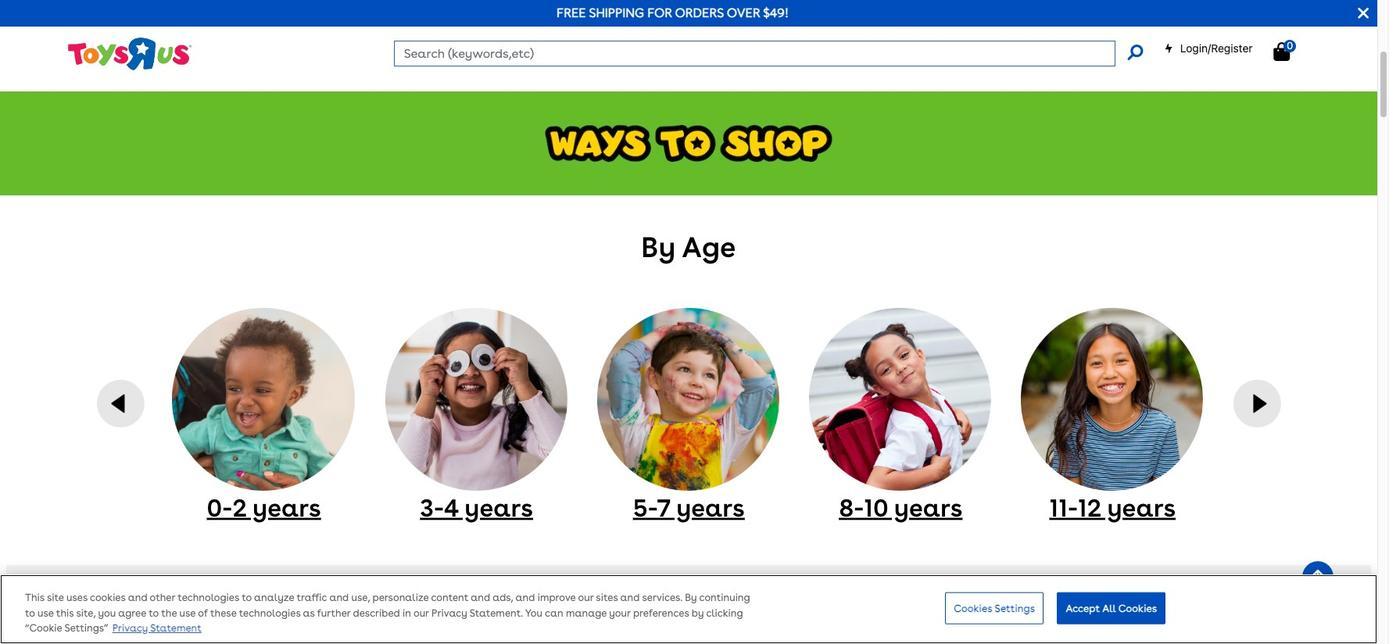 Task type: vqa. For each thing, say whether or not it's contained in the screenshot.
ways to shop image
yes



Task type: describe. For each thing, give the bounding box(es) containing it.
2 horizontal spatial to
[[242, 592, 252, 604]]

ways to shop image
[[0, 91, 1377, 196]]

of
[[198, 607, 208, 619]]

this
[[25, 592, 44, 604]]

agree
[[118, 607, 146, 619]]

accept all cookies
[[1066, 602, 1157, 614]]

0 horizontal spatial privacy
[[112, 623, 148, 634]]

by
[[685, 592, 697, 604]]

twister hero image desktop image
[[26, 0, 673, 61]]

settings"
[[64, 623, 108, 634]]

for
[[647, 5, 672, 20]]

site,
[[76, 607, 96, 619]]

Enter Keyword or Item No. search field
[[394, 41, 1115, 66]]

uses
[[66, 592, 88, 604]]

your
[[609, 607, 631, 619]]

0 vertical spatial our
[[578, 592, 594, 604]]

2 and from the left
[[329, 592, 349, 604]]

you
[[98, 607, 116, 619]]

all
[[1102, 602, 1116, 614]]

free shipping for orders over $49!
[[557, 5, 789, 20]]

this
[[56, 607, 74, 619]]

in
[[403, 607, 411, 619]]

1 vertical spatial technologies
[[239, 607, 301, 619]]

described
[[353, 607, 400, 619]]

close button image
[[1358, 5, 1369, 22]]

cookies settings
[[954, 602, 1035, 614]]

login/register button
[[1164, 41, 1253, 56]]

0 vertical spatial technologies
[[178, 592, 239, 604]]

1 and from the left
[[128, 592, 147, 604]]

analyze
[[254, 592, 294, 604]]

further
[[317, 607, 351, 619]]

statement.
[[470, 607, 523, 619]]

other
[[150, 592, 175, 604]]

these
[[210, 607, 237, 619]]

1 use from the left
[[37, 607, 54, 619]]

continuing
[[699, 592, 750, 604]]

personalize
[[373, 592, 429, 604]]

5 and from the left
[[620, 592, 640, 604]]

privacy inside this site uses cookies and other technologies to analyze traffic and use, personalize content and ads, and improve our sites and services. by continuing to use this site, you agree to the use of these technologies as further described in our privacy statement. you can manage your preferences by clicking "cookie settings"
[[432, 607, 467, 619]]

cookies
[[90, 592, 126, 604]]

use,
[[351, 592, 370, 604]]

accept
[[1066, 602, 1100, 614]]

sites
[[596, 592, 618, 604]]



Task type: locate. For each thing, give the bounding box(es) containing it.
technologies down analyze
[[239, 607, 301, 619]]

1 vertical spatial privacy
[[112, 623, 148, 634]]

our right in
[[413, 607, 429, 619]]

0 horizontal spatial our
[[413, 607, 429, 619]]

privacy
[[432, 607, 467, 619], [112, 623, 148, 634]]

shipping
[[589, 5, 644, 20]]

privacy statement link
[[112, 623, 202, 634]]

1 horizontal spatial our
[[578, 592, 594, 604]]

and up your
[[620, 592, 640, 604]]

cookies
[[954, 602, 992, 614], [1118, 602, 1157, 614]]

to down this
[[25, 607, 35, 619]]

0 horizontal spatial cookies
[[954, 602, 992, 614]]

accept all cookies button
[[1057, 592, 1166, 625]]

to left analyze
[[242, 592, 252, 604]]

technologies
[[178, 592, 239, 604], [239, 607, 301, 619]]

free
[[557, 5, 586, 20]]

content
[[431, 592, 468, 604]]

login/register
[[1180, 41, 1253, 55]]

to left the
[[149, 607, 159, 619]]

site
[[47, 592, 64, 604]]

3 and from the left
[[471, 592, 490, 604]]

0 link
[[1274, 40, 1306, 62]]

technologies up of
[[178, 592, 239, 604]]

and up you
[[516, 592, 535, 604]]

0 horizontal spatial use
[[37, 607, 54, 619]]

ads,
[[493, 592, 513, 604]]

and up "agree"
[[128, 592, 147, 604]]

0 horizontal spatial to
[[25, 607, 35, 619]]

the
[[161, 607, 177, 619]]

2 use from the left
[[179, 607, 196, 619]]

improve
[[538, 592, 576, 604]]

1 horizontal spatial privacy
[[432, 607, 467, 619]]

by
[[692, 607, 704, 619]]

$49!
[[763, 5, 789, 20]]

1 horizontal spatial cookies
[[1118, 602, 1157, 614]]

1 cookies from the left
[[954, 602, 992, 614]]

cookies settings button
[[945, 592, 1044, 625]]

toys r us image
[[67, 36, 192, 72]]

use
[[37, 607, 54, 619], [179, 607, 196, 619]]

privacy down "agree"
[[112, 623, 148, 634]]

manage
[[566, 607, 607, 619]]

0
[[1287, 40, 1293, 51]]

you
[[525, 607, 543, 619]]

this site uses cookies and other technologies to analyze traffic and use, personalize content and ads, and improve our sites and services. by continuing to use this site, you agree to the use of these technologies as further described in our privacy statement. you can manage your preferences by clicking "cookie settings"
[[25, 592, 750, 634]]

0 vertical spatial privacy
[[432, 607, 467, 619]]

and up further
[[329, 592, 349, 604]]

1 horizontal spatial to
[[149, 607, 159, 619]]

1 horizontal spatial use
[[179, 607, 196, 619]]

cookies right all
[[1118, 602, 1157, 614]]

and up statement. in the left bottom of the page
[[471, 592, 490, 604]]

and
[[128, 592, 147, 604], [329, 592, 349, 604], [471, 592, 490, 604], [516, 592, 535, 604], [620, 592, 640, 604]]

can
[[545, 607, 563, 619]]

privacy statement
[[112, 623, 202, 634]]

to
[[242, 592, 252, 604], [25, 607, 35, 619], [149, 607, 159, 619]]

1 vertical spatial our
[[413, 607, 429, 619]]

over
[[727, 5, 760, 20]]

cookies left settings
[[954, 602, 992, 614]]

shopping bag image
[[1274, 42, 1290, 61]]

clicking
[[706, 607, 743, 619]]

orders
[[675, 5, 724, 20]]

our up manage
[[578, 592, 594, 604]]

statement
[[150, 623, 202, 634]]

settings
[[995, 602, 1035, 614]]

use up "cookie
[[37, 607, 54, 619]]

None search field
[[394, 41, 1143, 66]]

preferences
[[633, 607, 689, 619]]

"cookie
[[25, 623, 62, 634]]

our
[[578, 592, 594, 604], [413, 607, 429, 619]]

2 cookies from the left
[[1118, 602, 1157, 614]]

free shipping for orders over $49! link
[[557, 5, 789, 20]]

traffic
[[297, 592, 327, 604]]

privacy down content
[[432, 607, 467, 619]]

use left of
[[179, 607, 196, 619]]

as
[[303, 607, 315, 619]]

4 and from the left
[[516, 592, 535, 604]]

services.
[[642, 592, 682, 604]]



